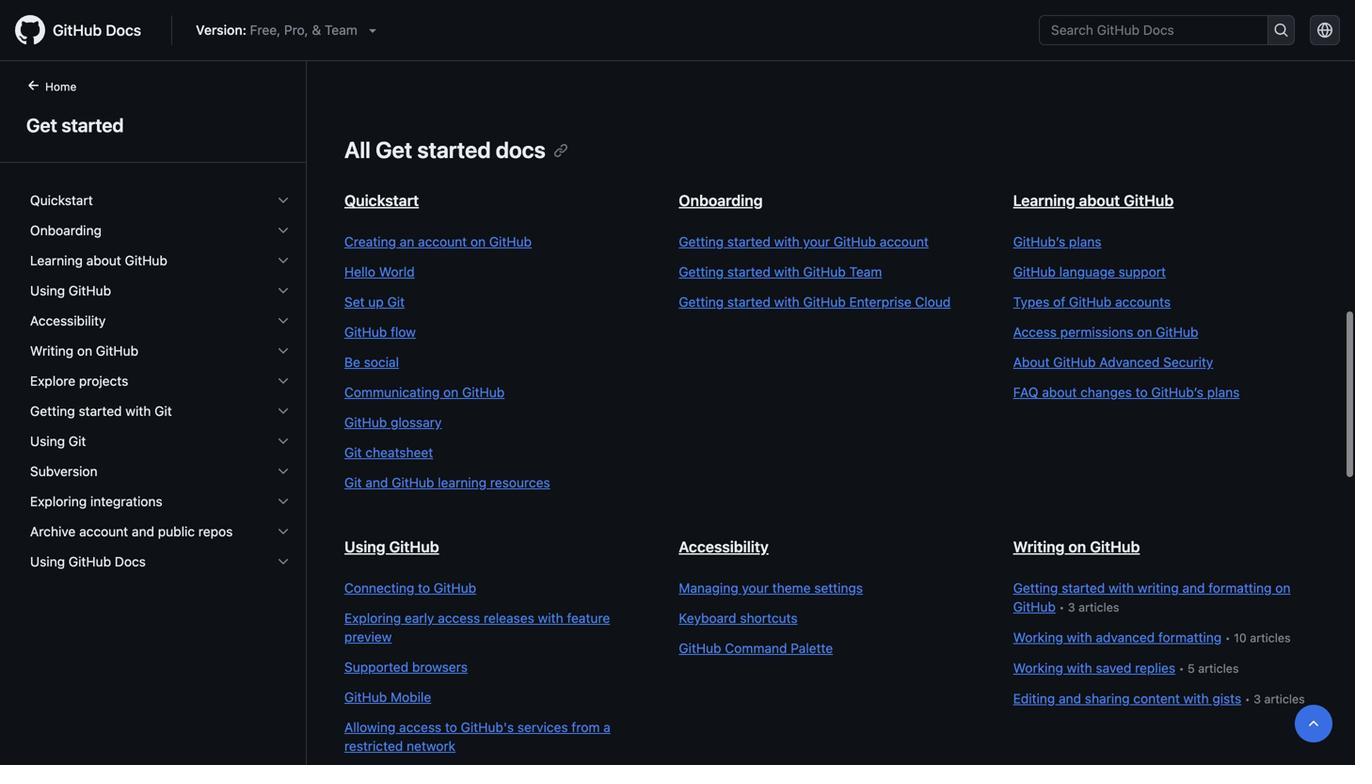 Task type: describe. For each thing, give the bounding box(es) containing it.
be
[[345, 354, 360, 370]]

and right the editing
[[1059, 691, 1082, 706]]

explore projects button
[[23, 366, 298, 396]]

github language support link
[[1013, 263, 1310, 281]]

onboarding button
[[23, 216, 298, 246]]

0 vertical spatial learning
[[1013, 192, 1075, 209]]

getting started with git
[[30, 403, 172, 419]]

github inside 'dropdown button'
[[96, 343, 138, 359]]

permissions
[[1061, 324, 1134, 340]]

using github docs button
[[23, 547, 298, 577]]

with up getting started with github team
[[774, 234, 800, 249]]

0 vertical spatial your
[[803, 234, 830, 249]]

get started element
[[0, 76, 307, 763]]

github down getting started with your github account link
[[803, 264, 846, 280]]

getting started with git button
[[23, 396, 298, 426]]

github up exploring early access releases with feature preview
[[434, 580, 476, 596]]

github's plans link
[[1013, 232, 1310, 251]]

sc 9kayk9 0 image for archive account and public repos
[[276, 524, 291, 539]]

formatting inside getting started with writing and formatting on github
[[1209, 580, 1272, 596]]

keyboard
[[679, 610, 737, 626]]

writing on github inside 'dropdown button'
[[30, 343, 138, 359]]

github up types
[[1013, 264, 1056, 280]]

articles up advanced
[[1079, 601, 1120, 614]]

sc 9kayk9 0 image for learning about github
[[276, 253, 291, 268]]

connecting
[[345, 580, 414, 596]]

up
[[368, 294, 384, 310]]

sc 9kayk9 0 image for writing on github
[[276, 344, 291, 359]]

and inside getting started with writing and formatting on github
[[1183, 580, 1205, 596]]

sc 9kayk9 0 image for explore projects
[[276, 374, 291, 389]]

started for getting started with writing and formatting on github
[[1062, 580, 1105, 596]]

get started link
[[23, 111, 283, 139]]

started left docs
[[417, 136, 491, 163]]

docs
[[496, 136, 546, 163]]

allowing access to github's services from a restricted network
[[345, 720, 611, 754]]

github down the learning about github dropdown button
[[69, 283, 111, 298]]

github up connecting to github
[[389, 538, 439, 556]]

1 horizontal spatial using github
[[345, 538, 439, 556]]

getting for getting started with github enterprise cloud
[[679, 294, 724, 310]]

hello world
[[345, 264, 415, 280]]

git down git cheatsheet
[[345, 475, 362, 490]]

team for getting started with github team
[[850, 264, 882, 280]]

0 horizontal spatial 3
[[1068, 601, 1076, 614]]

1 horizontal spatial onboarding
[[679, 192, 763, 209]]

writing
[[1138, 580, 1179, 596]]

access permissions on github
[[1013, 324, 1199, 340]]

articles inside working with saved replies • 5 articles
[[1198, 662, 1239, 675]]

git left "cheatsheet"
[[345, 445, 362, 460]]

github up the security
[[1156, 324, 1199, 340]]

github down "cheatsheet"
[[392, 475, 434, 490]]

• down the writing on github link
[[1059, 601, 1065, 614]]

connecting to github
[[345, 580, 476, 596]]

mobile
[[391, 689, 431, 705]]

supported browsers link
[[345, 658, 641, 677]]

cloud
[[915, 294, 951, 310]]

exploring for exploring integrations
[[30, 494, 87, 509]]

version: free, pro, & team
[[196, 22, 358, 38]]

5
[[1188, 662, 1195, 675]]

accessibility button
[[23, 306, 298, 336]]

quickstart inside dropdown button
[[30, 192, 93, 208]]

1 vertical spatial formatting
[[1159, 630, 1222, 645]]

replies
[[1135, 660, 1176, 676]]

set up git
[[345, 294, 405, 310]]

learning inside dropdown button
[[30, 253, 83, 268]]

settings
[[814, 580, 863, 596]]

allowing access to github's services from a restricted network link
[[345, 718, 641, 756]]

connecting to github link
[[345, 579, 641, 598]]

archive account and public repos
[[30, 524, 233, 539]]

to inside allowing access to github's services from a restricted network
[[445, 720, 457, 735]]

explore projects
[[30, 373, 128, 389]]

learning about github button
[[23, 246, 298, 276]]

accounts
[[1115, 294, 1171, 310]]

using up connecting in the left bottom of the page
[[345, 538, 385, 556]]

getting started with github enterprise cloud link
[[679, 293, 976, 312]]

0 horizontal spatial github's
[[1013, 234, 1066, 249]]

github down permissions
[[1054, 354, 1096, 370]]

&
[[312, 22, 321, 38]]

exploring early access releases with feature preview link
[[345, 609, 641, 647]]

github language support
[[1013, 264, 1166, 280]]

github up github's plans link
[[1124, 192, 1174, 209]]

github up the writing
[[1090, 538, 1140, 556]]

team for version: free, pro, & team
[[325, 22, 358, 38]]

github down keyboard
[[679, 641, 722, 656]]

using for using github dropdown button
[[30, 283, 65, 298]]

sc 9kayk9 0 image for using github docs
[[276, 554, 291, 569]]

saved
[[1096, 660, 1132, 676]]

changes
[[1081, 385, 1132, 400]]

about for 'faq about changes to github's plans' "link"
[[1042, 385, 1077, 400]]

and down git cheatsheet
[[366, 475, 388, 490]]

using for using git dropdown button
[[30, 433, 65, 449]]

supported
[[345, 659, 409, 675]]

sc 9kayk9 0 image for subversion
[[276, 464, 291, 479]]

managing your theme settings link
[[679, 579, 976, 598]]

supported browsers
[[345, 659, 468, 675]]

3 inside editing and sharing content with gists • 3 articles
[[1254, 692, 1261, 706]]

sc 9kayk9 0 image for exploring integrations
[[276, 494, 291, 509]]

network
[[407, 738, 456, 754]]

enterprise
[[850, 294, 912, 310]]

git cheatsheet link
[[345, 443, 641, 462]]

accessibility inside dropdown button
[[30, 313, 106, 329]]

sharing
[[1085, 691, 1130, 706]]

shortcuts
[[740, 610, 798, 626]]

• inside editing and sharing content with gists • 3 articles
[[1245, 692, 1251, 706]]

types of github accounts link
[[1013, 293, 1310, 312]]

Search GitHub Docs search field
[[1040, 16, 1268, 44]]

account inside 'dropdown button'
[[79, 524, 128, 539]]

advanced
[[1096, 630, 1155, 645]]

getting for getting started with writing and formatting on github
[[1013, 580, 1058, 596]]

with inside getting started with writing and formatting on github
[[1109, 580, 1134, 596]]

github up the getting started with github team link on the top right
[[834, 234, 876, 249]]

writing on github button
[[23, 336, 298, 366]]

github down archive
[[69, 554, 111, 569]]

subversion
[[30, 464, 98, 479]]

about github advanced security link
[[1013, 353, 1310, 372]]

git and github learning resources link
[[345, 473, 641, 492]]

communicating on github
[[345, 385, 505, 400]]

working with saved replies • 5 articles
[[1013, 660, 1239, 676]]

• inside the working with advanced formatting • 10 articles
[[1225, 631, 1231, 645]]

quickstart link
[[345, 192, 419, 209]]

1 vertical spatial to
[[418, 580, 430, 596]]

git cheatsheet
[[345, 445, 433, 460]]

restricted
[[345, 738, 403, 754]]

faq about changes to github's plans
[[1013, 385, 1240, 400]]

faq
[[1013, 385, 1039, 400]]

github down be social link
[[462, 385, 505, 400]]

types of github accounts
[[1013, 294, 1171, 310]]

all get started docs
[[345, 136, 546, 163]]

2 horizontal spatial account
[[880, 234, 929, 249]]

be social link
[[345, 353, 641, 372]]

getting for getting started with your github account
[[679, 234, 724, 249]]

set
[[345, 294, 365, 310]]

0 vertical spatial docs
[[106, 21, 141, 39]]

pro,
[[284, 22, 308, 38]]

with left saved
[[1067, 660, 1092, 676]]

started for getting started with github team
[[727, 264, 771, 280]]

from
[[572, 720, 600, 735]]

working for working with saved replies
[[1013, 660, 1063, 676]]

types
[[1013, 294, 1050, 310]]

palette
[[791, 641, 833, 656]]

exploring for exploring early access releases with feature preview
[[345, 610, 401, 626]]

triangle down image
[[365, 23, 380, 38]]

github glossary link
[[345, 413, 641, 432]]

working with advanced formatting • 10 articles
[[1013, 630, 1291, 645]]



Task type: vqa. For each thing, say whether or not it's contained in the screenshot.
about inside the "link"
yes



Task type: locate. For each thing, give the bounding box(es) containing it.
feature
[[567, 610, 610, 626]]

content
[[1134, 691, 1180, 706]]

using up subversion
[[30, 433, 65, 449]]

releases
[[484, 610, 534, 626]]

writing on github up • 3 articles on the bottom right of the page
[[1013, 538, 1140, 556]]

learning about github down onboarding dropdown button
[[30, 253, 167, 268]]

started inside getting started with github enterprise cloud link
[[727, 294, 771, 310]]

on inside 'dropdown button'
[[77, 343, 92, 359]]

4 sc 9kayk9 0 image from the top
[[276, 374, 291, 389]]

started up getting started with github team
[[727, 234, 771, 249]]

6 sc 9kayk9 0 image from the top
[[276, 464, 291, 479]]

get
[[26, 114, 57, 136], [376, 136, 412, 163]]

about up github's plans
[[1079, 192, 1120, 209]]

0 vertical spatial learning about github
[[1013, 192, 1174, 209]]

1 horizontal spatial writing
[[1013, 538, 1065, 556]]

social
[[364, 354, 399, 370]]

1 sc 9kayk9 0 image from the top
[[276, 283, 291, 298]]

1 vertical spatial plans
[[1207, 385, 1240, 400]]

creating an account on github
[[345, 234, 532, 249]]

github mobile link
[[345, 688, 641, 707]]

all
[[345, 136, 371, 163]]

to inside "link"
[[1136, 385, 1148, 400]]

getting started with your github account
[[679, 234, 929, 249]]

• left 10
[[1225, 631, 1231, 645]]

sc 9kayk9 0 image for accessibility
[[276, 313, 291, 329]]

articles right gists
[[1265, 692, 1305, 706]]

0 vertical spatial get
[[26, 114, 57, 136]]

your up shortcuts
[[742, 580, 769, 596]]

keyboard shortcuts link
[[679, 609, 976, 628]]

github's
[[1013, 234, 1066, 249], [1152, 385, 1204, 400]]

1 vertical spatial onboarding
[[30, 223, 102, 238]]

github command palette
[[679, 641, 833, 656]]

hello world link
[[345, 263, 641, 281]]

started inside the getting started with git dropdown button
[[79, 403, 122, 419]]

plans inside "link"
[[1207, 385, 1240, 400]]

integrations
[[90, 494, 163, 509]]

getting inside dropdown button
[[30, 403, 75, 419]]

1 horizontal spatial about
[[1042, 385, 1077, 400]]

set up git link
[[345, 293, 641, 312]]

access up network
[[399, 720, 442, 735]]

1 vertical spatial working
[[1013, 660, 1063, 676]]

sc 9kayk9 0 image inside 'using github docs' dropdown button
[[276, 554, 291, 569]]

be social
[[345, 354, 399, 370]]

to down advanced
[[1136, 385, 1148, 400]]

plans
[[1069, 234, 1102, 249], [1207, 385, 1240, 400]]

sc 9kayk9 0 image
[[276, 283, 291, 298], [276, 313, 291, 329], [276, 344, 291, 359], [276, 434, 291, 449], [276, 494, 291, 509], [276, 554, 291, 569]]

sc 9kayk9 0 image inside the learning about github dropdown button
[[276, 253, 291, 268]]

github inside getting started with writing and formatting on github
[[1013, 599, 1056, 615]]

using github inside dropdown button
[[30, 283, 111, 298]]

with down getting started with github team
[[774, 294, 800, 310]]

0 horizontal spatial about
[[86, 253, 121, 268]]

account up enterprise
[[880, 234, 929, 249]]

0 vertical spatial using github
[[30, 283, 111, 298]]

sc 9kayk9 0 image inside "archive account and public repos" 'dropdown button'
[[276, 524, 291, 539]]

tooltip
[[1295, 705, 1333, 743]]

git inside dropdown button
[[69, 433, 86, 449]]

plans down the security
[[1207, 385, 1240, 400]]

1 vertical spatial accessibility
[[679, 538, 769, 556]]

managing
[[679, 580, 739, 596]]

github up allowing
[[345, 689, 387, 705]]

onboarding link
[[679, 192, 763, 209]]

1 horizontal spatial writing on github
[[1013, 538, 1140, 556]]

github up git cheatsheet
[[345, 415, 387, 430]]

• 3 articles
[[1056, 601, 1120, 614]]

sc 9kayk9 0 image inside accessibility dropdown button
[[276, 313, 291, 329]]

github docs link
[[15, 15, 156, 45]]

1 horizontal spatial account
[[418, 234, 467, 249]]

sc 9kayk9 0 image for onboarding
[[276, 223, 291, 238]]

cheatsheet
[[366, 445, 433, 460]]

about
[[1013, 354, 1050, 370]]

git down explore projects dropdown button
[[155, 403, 172, 419]]

exploring down subversion
[[30, 494, 87, 509]]

1 vertical spatial about
[[86, 253, 121, 268]]

with down explore projects dropdown button
[[126, 403, 151, 419]]

3 down the writing on github link
[[1068, 601, 1076, 614]]

1 horizontal spatial quickstart
[[345, 192, 419, 209]]

communicating
[[345, 385, 440, 400]]

articles inside editing and sharing content with gists • 3 articles
[[1265, 692, 1305, 706]]

services
[[518, 720, 568, 735]]

started down getting started with your github account
[[727, 264, 771, 280]]

2 sc 9kayk9 0 image from the top
[[276, 223, 291, 238]]

gists
[[1213, 691, 1242, 706]]

1 vertical spatial exploring
[[345, 610, 401, 626]]

github docs
[[53, 21, 141, 39]]

sc 9kayk9 0 image for using github
[[276, 283, 291, 298]]

archive
[[30, 524, 76, 539]]

getting started with github team
[[679, 264, 882, 280]]

with down • 3 articles on the bottom right of the page
[[1067, 630, 1092, 645]]

1 vertical spatial learning about github
[[30, 253, 167, 268]]

sc 9kayk9 0 image inside subversion dropdown button
[[276, 464, 291, 479]]

allowing
[[345, 720, 396, 735]]

working up the editing
[[1013, 660, 1063, 676]]

github down github language support
[[1069, 294, 1112, 310]]

about down onboarding dropdown button
[[86, 253, 121, 268]]

to up network
[[445, 720, 457, 735]]

articles right 5 in the bottom right of the page
[[1198, 662, 1239, 675]]

communicating on github link
[[345, 383, 641, 402]]

github's inside "link"
[[1152, 385, 1204, 400]]

theme
[[773, 580, 811, 596]]

using git button
[[23, 426, 298, 457]]

get right the all at left
[[376, 136, 412, 163]]

0 vertical spatial 3
[[1068, 601, 1076, 614]]

about
[[1079, 192, 1120, 209], [86, 253, 121, 268], [1042, 385, 1077, 400]]

started up • 3 articles on the bottom right of the page
[[1062, 580, 1105, 596]]

1 vertical spatial writing on github
[[1013, 538, 1140, 556]]

docs inside dropdown button
[[115, 554, 146, 569]]

using up explore
[[30, 283, 65, 298]]

about inside "link"
[[1042, 385, 1077, 400]]

started inside get started link
[[61, 114, 124, 136]]

with inside exploring early access releases with feature preview
[[538, 610, 563, 626]]

None search field
[[1039, 15, 1295, 45]]

0 vertical spatial onboarding
[[679, 192, 763, 209]]

started for get started
[[61, 114, 124, 136]]

advanced
[[1100, 354, 1160, 370]]

sc 9kayk9 0 image inside quickstart dropdown button
[[276, 193, 291, 208]]

resources
[[490, 475, 550, 490]]

writing up explore
[[30, 343, 74, 359]]

onboarding
[[679, 192, 763, 209], [30, 223, 102, 238]]

plans up language at right
[[1069, 234, 1102, 249]]

creating an account on github link
[[345, 232, 641, 251]]

sc 9kayk9 0 image inside using git dropdown button
[[276, 434, 291, 449]]

1 horizontal spatial team
[[850, 264, 882, 280]]

• inside working with saved replies • 5 articles
[[1179, 662, 1185, 675]]

and right the writing
[[1183, 580, 1205, 596]]

2 horizontal spatial to
[[1136, 385, 1148, 400]]

0 horizontal spatial exploring
[[30, 494, 87, 509]]

quickstart button
[[23, 185, 298, 216]]

sc 9kayk9 0 image for getting started with git
[[276, 404, 291, 419]]

0 horizontal spatial writing
[[30, 343, 74, 359]]

github down the getting started with github team link on the top right
[[803, 294, 846, 310]]

getting inside getting started with writing and formatting on github
[[1013, 580, 1058, 596]]

accessibility link
[[679, 538, 769, 556]]

github up hello world link
[[489, 234, 532, 249]]

1 horizontal spatial accessibility
[[679, 538, 769, 556]]

1 horizontal spatial your
[[803, 234, 830, 249]]

0 horizontal spatial accessibility
[[30, 313, 106, 329]]

with down getting started with your github account
[[774, 264, 800, 280]]

0 horizontal spatial quickstart
[[30, 192, 93, 208]]

2 vertical spatial about
[[1042, 385, 1077, 400]]

1 vertical spatial learning
[[30, 253, 83, 268]]

with
[[774, 234, 800, 249], [774, 264, 800, 280], [774, 294, 800, 310], [126, 403, 151, 419], [1109, 580, 1134, 596], [538, 610, 563, 626], [1067, 630, 1092, 645], [1067, 660, 1092, 676], [1184, 691, 1209, 706]]

sc 9kayk9 0 image inside exploring integrations dropdown button
[[276, 494, 291, 509]]

started for getting started with your github account
[[727, 234, 771, 249]]

0 horizontal spatial learning about github
[[30, 253, 167, 268]]

github's down the security
[[1152, 385, 1204, 400]]

started inside getting started with your github account link
[[727, 234, 771, 249]]

an
[[400, 234, 414, 249]]

free,
[[250, 22, 281, 38]]

to
[[1136, 385, 1148, 400], [418, 580, 430, 596], [445, 720, 457, 735]]

projects
[[79, 373, 128, 389]]

articles right 10
[[1250, 631, 1291, 645]]

quickstart up "creating"
[[345, 192, 419, 209]]

and left public
[[132, 524, 154, 539]]

2 horizontal spatial about
[[1079, 192, 1120, 209]]

git right the up in the top left of the page
[[387, 294, 405, 310]]

access inside exploring early access releases with feature preview
[[438, 610, 480, 626]]

2 sc 9kayk9 0 image from the top
[[276, 313, 291, 329]]

sc 9kayk9 0 image inside explore projects dropdown button
[[276, 374, 291, 389]]

• left 5 in the bottom right of the page
[[1179, 662, 1185, 675]]

your up the getting started with github team link on the top right
[[803, 234, 830, 249]]

using inside dropdown button
[[30, 433, 65, 449]]

0 vertical spatial access
[[438, 610, 480, 626]]

early
[[405, 610, 434, 626]]

0 vertical spatial working
[[1013, 630, 1063, 645]]

exploring integrations button
[[23, 487, 298, 517]]

7 sc 9kayk9 0 image from the top
[[276, 524, 291, 539]]

all get started docs link
[[345, 136, 568, 163]]

started down getting started with github team
[[727, 294, 771, 310]]

1 horizontal spatial get
[[376, 136, 412, 163]]

access inside allowing access to github's services from a restricted network
[[399, 720, 442, 735]]

security
[[1164, 354, 1214, 370]]

sc 9kayk9 0 image inside the getting started with git dropdown button
[[276, 404, 291, 419]]

learning about github inside the learning about github dropdown button
[[30, 253, 167, 268]]

formatting up 5 in the bottom right of the page
[[1159, 630, 1222, 645]]

formatting
[[1209, 580, 1272, 596], [1159, 630, 1222, 645]]

account right an
[[418, 234, 467, 249]]

1 horizontal spatial to
[[445, 720, 457, 735]]

0 vertical spatial exploring
[[30, 494, 87, 509]]

0 vertical spatial about
[[1079, 192, 1120, 209]]

with left the writing
[[1109, 580, 1134, 596]]

1 vertical spatial github's
[[1152, 385, 1204, 400]]

github up projects
[[96, 343, 138, 359]]

working for working with advanced formatting
[[1013, 630, 1063, 645]]

creating
[[345, 234, 396, 249]]

exploring up preview
[[345, 610, 401, 626]]

6 sc 9kayk9 0 image from the top
[[276, 554, 291, 569]]

0 vertical spatial plans
[[1069, 234, 1102, 249]]

git
[[387, 294, 405, 310], [155, 403, 172, 419], [69, 433, 86, 449], [345, 445, 362, 460], [345, 475, 362, 490]]

subversion button
[[23, 457, 298, 487]]

with inside dropdown button
[[126, 403, 151, 419]]

0 vertical spatial writing
[[30, 343, 74, 359]]

getting started with writing and formatting on github
[[1013, 580, 1291, 615]]

0 vertical spatial accessibility
[[30, 313, 106, 329]]

0 vertical spatial to
[[1136, 385, 1148, 400]]

github mobile
[[345, 689, 431, 705]]

about github advanced security
[[1013, 354, 1214, 370]]

flow
[[391, 324, 416, 340]]

github flow link
[[345, 323, 641, 342]]

with down 5 in the bottom right of the page
[[1184, 691, 1209, 706]]

1 horizontal spatial learning
[[1013, 192, 1075, 209]]

using git
[[30, 433, 86, 449]]

using github docs
[[30, 554, 146, 569]]

started inside the getting started with github team link
[[727, 264, 771, 280]]

writing inside writing on github 'dropdown button'
[[30, 343, 74, 359]]

0 vertical spatial writing on github
[[30, 343, 138, 359]]

0 vertical spatial formatting
[[1209, 580, 1272, 596]]

1 vertical spatial your
[[742, 580, 769, 596]]

learning about github up github's plans
[[1013, 192, 1174, 209]]

2 working from the top
[[1013, 660, 1063, 676]]

writing on github up explore projects
[[30, 343, 138, 359]]

0 horizontal spatial get
[[26, 114, 57, 136]]

2 vertical spatial to
[[445, 720, 457, 735]]

team up enterprise
[[850, 264, 882, 280]]

access right "early"
[[438, 610, 480, 626]]

and inside 'dropdown button'
[[132, 524, 154, 539]]

about inside dropdown button
[[86, 253, 121, 268]]

getting for getting started with git
[[30, 403, 75, 419]]

started for getting started with git
[[79, 403, 122, 419]]

learning
[[438, 475, 487, 490]]

1 vertical spatial docs
[[115, 554, 146, 569]]

getting for getting started with github team
[[679, 264, 724, 280]]

exploring inside dropdown button
[[30, 494, 87, 509]]

accessibility up managing
[[679, 538, 769, 556]]

0 horizontal spatial writing on github
[[30, 343, 138, 359]]

0 horizontal spatial team
[[325, 22, 358, 38]]

select language: current language is english image
[[1318, 23, 1333, 38]]

sc 9kayk9 0 image
[[276, 193, 291, 208], [276, 223, 291, 238], [276, 253, 291, 268], [276, 374, 291, 389], [276, 404, 291, 419], [276, 464, 291, 479], [276, 524, 291, 539]]

git and github learning resources
[[345, 475, 550, 490]]

0 vertical spatial github's
[[1013, 234, 1066, 249]]

writing up • 3 articles on the bottom right of the page
[[1013, 538, 1065, 556]]

sc 9kayk9 0 image for using git
[[276, 434, 291, 449]]

3 sc 9kayk9 0 image from the top
[[276, 344, 291, 359]]

1 horizontal spatial github's
[[1152, 385, 1204, 400]]

0 horizontal spatial plans
[[1069, 234, 1102, 249]]

scroll to top image
[[1306, 716, 1322, 731]]

using github up explore projects
[[30, 283, 111, 298]]

about for learning about github link
[[1079, 192, 1120, 209]]

started down projects
[[79, 403, 122, 419]]

on inside getting started with writing and formatting on github
[[1276, 580, 1291, 596]]

sc 9kayk9 0 image inside using github dropdown button
[[276, 283, 291, 298]]

0 horizontal spatial account
[[79, 524, 128, 539]]

1 working from the top
[[1013, 630, 1063, 645]]

github's
[[461, 720, 514, 735]]

github up 'home'
[[53, 21, 102, 39]]

4 sc 9kayk9 0 image from the top
[[276, 434, 291, 449]]

1 vertical spatial access
[[399, 720, 442, 735]]

1 vertical spatial get
[[376, 136, 412, 163]]

0 horizontal spatial your
[[742, 580, 769, 596]]

0 horizontal spatial to
[[418, 580, 430, 596]]

working down • 3 articles on the bottom right of the page
[[1013, 630, 1063, 645]]

preview
[[345, 629, 392, 645]]

5 sc 9kayk9 0 image from the top
[[276, 494, 291, 509]]

1 vertical spatial using github
[[345, 538, 439, 556]]

github down onboarding dropdown button
[[125, 253, 167, 268]]

search image
[[1274, 23, 1289, 38]]

sc 9kayk9 0 image inside writing on github 'dropdown button'
[[276, 344, 291, 359]]

started inside getting started with writing and formatting on github
[[1062, 580, 1105, 596]]

github's up language at right
[[1013, 234, 1066, 249]]

1 horizontal spatial 3
[[1254, 692, 1261, 706]]

sc 9kayk9 0 image inside onboarding dropdown button
[[276, 223, 291, 238]]

get down 'home'
[[26, 114, 57, 136]]

accessibility up explore projects
[[30, 313, 106, 329]]

accessibility
[[30, 313, 106, 329], [679, 538, 769, 556]]

1 sc 9kayk9 0 image from the top
[[276, 193, 291, 208]]

git up subversion
[[69, 433, 86, 449]]

team
[[325, 22, 358, 38], [850, 264, 882, 280]]

1 vertical spatial team
[[850, 264, 882, 280]]

sc 9kayk9 0 image for quickstart
[[276, 193, 291, 208]]

1 horizontal spatial plans
[[1207, 385, 1240, 400]]

1 vertical spatial writing
[[1013, 538, 1065, 556]]

version:
[[196, 22, 247, 38]]

0 horizontal spatial learning
[[30, 253, 83, 268]]

exploring early access releases with feature preview
[[345, 610, 610, 645]]

1 vertical spatial 3
[[1254, 692, 1261, 706]]

github down the writing on github link
[[1013, 599, 1056, 615]]

3 sc 9kayk9 0 image from the top
[[276, 253, 291, 268]]

learning about github
[[1013, 192, 1174, 209], [30, 253, 167, 268]]

0 horizontal spatial using github
[[30, 283, 111, 298]]

articles inside the working with advanced formatting • 10 articles
[[1250, 631, 1291, 645]]

writing on github
[[30, 343, 138, 359], [1013, 538, 1140, 556]]

team right &
[[325, 22, 358, 38]]

5 sc 9kayk9 0 image from the top
[[276, 404, 291, 419]]

learning about github link
[[1013, 192, 1174, 209]]

about right "faq"
[[1042, 385, 1077, 400]]

docs
[[106, 21, 141, 39], [115, 554, 146, 569]]

to up "early"
[[418, 580, 430, 596]]

github up be social
[[345, 324, 387, 340]]

using down archive
[[30, 554, 65, 569]]

home
[[45, 80, 77, 93]]

exploring inside exploring early access releases with feature preview
[[345, 610, 401, 626]]

0 horizontal spatial onboarding
[[30, 223, 102, 238]]

repos
[[198, 524, 233, 539]]

quickstart down get started
[[30, 192, 93, 208]]

git inside dropdown button
[[155, 403, 172, 419]]

with left the feature on the bottom left of page
[[538, 610, 563, 626]]

onboarding inside dropdown button
[[30, 223, 102, 238]]

10
[[1234, 631, 1247, 645]]

1 horizontal spatial exploring
[[345, 610, 401, 626]]

3 right gists
[[1254, 692, 1261, 706]]

account down exploring integrations
[[79, 524, 128, 539]]

docs down the archive account and public repos on the bottom of page
[[115, 554, 146, 569]]

faq about changes to github's plans link
[[1013, 383, 1310, 402]]

started for getting started with github enterprise cloud
[[727, 294, 771, 310]]

started down home "link"
[[61, 114, 124, 136]]

1 horizontal spatial learning about github
[[1013, 192, 1174, 209]]

keyboard shortcuts
[[679, 610, 798, 626]]

glossary
[[391, 415, 442, 430]]

docs up home "link"
[[106, 21, 141, 39]]

using for 'using github docs' dropdown button
[[30, 554, 65, 569]]

0 vertical spatial team
[[325, 22, 358, 38]]



